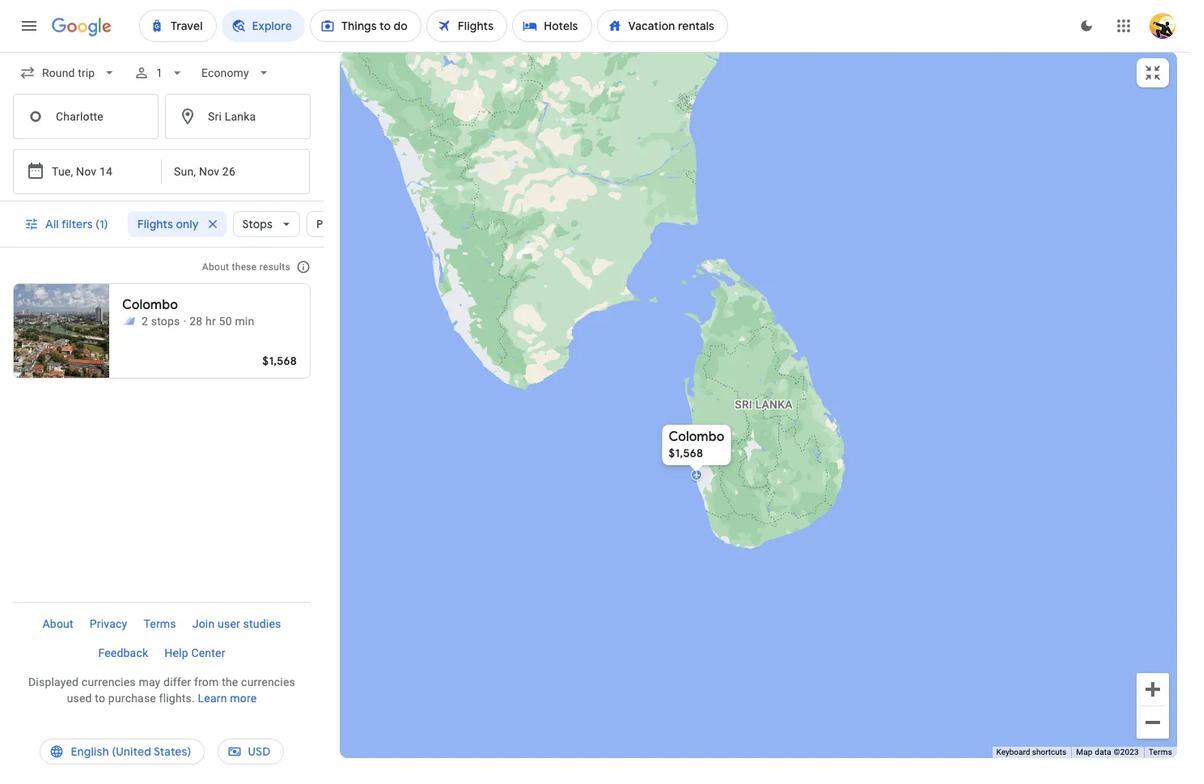 Task type: vqa. For each thing, say whether or not it's contained in the screenshot.
New York Dec 2 – 9
no



Task type: locate. For each thing, give the bounding box(es) containing it.
all filters (1)
[[45, 217, 108, 231]]

colombo inside map region
[[668, 428, 724, 445]]

1 horizontal spatial colombo
[[668, 428, 724, 445]]

Where to? text field
[[165, 94, 311, 139]]

28
[[190, 315, 203, 328]]

map region
[[200, 0, 1190, 771]]

shortcuts
[[1032, 748, 1067, 757]]

None field
[[13, 58, 124, 87], [195, 58, 278, 87], [13, 58, 124, 87], [195, 58, 278, 87]]

0 horizontal spatial terms
[[144, 617, 176, 630]]

stops
[[242, 217, 273, 231]]

price button
[[307, 205, 371, 244]]

usd button
[[217, 732, 284, 771]]

currencies up more
[[241, 676, 295, 689]]

terms right ©2023
[[1149, 748, 1173, 757]]

about for about these results
[[202, 261, 229, 273]]

keyboard
[[997, 748, 1030, 757]]

©2023
[[1114, 748, 1139, 757]]

center
[[191, 647, 225, 659]]

colombo for colombo
[[122, 297, 178, 313]]

0 vertical spatial about
[[202, 261, 229, 273]]

0 vertical spatial terms link
[[135, 611, 184, 637]]

terms up help
[[144, 617, 176, 630]]

learn more link
[[198, 692, 257, 705]]

1 vertical spatial terms link
[[1149, 748, 1173, 757]]

1 horizontal spatial $1,568
[[668, 445, 703, 460]]

filters
[[61, 217, 93, 231]]

0 horizontal spatial about
[[43, 617, 73, 630]]

help
[[164, 647, 188, 659]]

map
[[1076, 748, 1093, 757]]

Return text field
[[174, 150, 255, 193]]

1 horizontal spatial about
[[202, 261, 229, 273]]

2
[[142, 315, 148, 328]]

1568 US dollars text field
[[668, 445, 703, 460]]

terms link right ©2023
[[1149, 748, 1173, 757]]

colombo up 1568 us dollars text field
[[668, 428, 724, 445]]

flights only button
[[128, 205, 226, 244]]

colombo
[[122, 297, 178, 313], [668, 428, 724, 445]]

1 vertical spatial $1,568
[[668, 445, 703, 460]]

all filters (1) button
[[15, 205, 121, 244]]

1 horizontal spatial terms
[[1149, 748, 1173, 757]]

terms link up help
[[135, 611, 184, 637]]

all
[[45, 217, 59, 231]]

1 vertical spatial terms
[[1149, 748, 1173, 757]]

terms link
[[135, 611, 184, 637], [1149, 748, 1173, 757]]

used
[[67, 692, 92, 705]]

$1,568
[[262, 354, 297, 368], [668, 445, 703, 460]]

english
[[71, 744, 109, 759]]

these
[[232, 261, 257, 273]]

view smaller map image
[[1143, 63, 1163, 83]]

1 vertical spatial colombo
[[668, 428, 724, 445]]

price
[[316, 217, 344, 231]]

0 horizontal spatial colombo
[[122, 297, 178, 313]]

feedback
[[98, 647, 148, 659]]

about these results
[[202, 261, 290, 273]]

0 horizontal spatial $1,568
[[262, 354, 297, 368]]

colombo $1,568
[[668, 428, 724, 460]]

1 vertical spatial about
[[43, 617, 73, 630]]

about these results image
[[284, 248, 323, 286]]

terms for left "terms" link
[[144, 617, 176, 630]]

about left these
[[202, 261, 229, 273]]

0 horizontal spatial currencies
[[82, 676, 136, 689]]

about left privacy in the left bottom of the page
[[43, 617, 73, 630]]

about
[[202, 261, 229, 273], [43, 617, 73, 630]]

$1,568 inside colombo $1,568
[[668, 445, 703, 460]]

air canada, emirates, and srilankan image
[[122, 315, 135, 328]]

1 horizontal spatial currencies
[[241, 676, 295, 689]]

displayed currencies may differ from the currencies used to purchase flights.
[[28, 676, 295, 705]]

0 vertical spatial colombo
[[122, 297, 178, 313]]

0 vertical spatial $1,568
[[262, 354, 297, 368]]

sri
[[735, 398, 752, 411]]

displayed
[[28, 676, 79, 689]]

1 currencies from the left
[[82, 676, 136, 689]]

keyboard shortcuts button
[[997, 747, 1067, 758]]

0 vertical spatial terms
[[144, 617, 176, 630]]

main menu image
[[19, 16, 39, 36]]

privacy link
[[82, 611, 135, 637]]

terms
[[144, 617, 176, 630], [1149, 748, 1173, 757]]

1 button
[[127, 53, 192, 92]]

 image
[[183, 313, 186, 329]]

(1)
[[96, 217, 108, 231]]

colombo up 2 at left top
[[122, 297, 178, 313]]

studies
[[243, 617, 281, 630]]

change appearance image
[[1067, 6, 1106, 45]]

2 stops
[[142, 315, 180, 328]]

sri lanka
[[735, 398, 792, 411]]

data
[[1095, 748, 1112, 757]]

currencies
[[82, 676, 136, 689], [241, 676, 295, 689]]

currencies up to
[[82, 676, 136, 689]]

colombo for colombo $1,568
[[668, 428, 724, 445]]

None text field
[[13, 94, 159, 139]]

usd
[[248, 744, 271, 759]]

hr
[[206, 315, 216, 328]]



Task type: describe. For each thing, give the bounding box(es) containing it.
feedback link
[[90, 640, 156, 666]]

min
[[235, 315, 254, 328]]

results
[[260, 261, 290, 273]]

user
[[218, 617, 240, 630]]

flights
[[137, 217, 173, 231]]

lanka
[[755, 398, 792, 411]]

1
[[156, 66, 163, 79]]

join user studies
[[192, 617, 281, 630]]

learn more
[[198, 692, 257, 705]]

0 horizontal spatial terms link
[[135, 611, 184, 637]]

stops button
[[233, 205, 300, 244]]

more
[[230, 692, 257, 705]]

map data ©2023
[[1076, 748, 1139, 757]]

english (united states)
[[71, 744, 191, 759]]

privacy
[[90, 617, 127, 630]]

28 hr 50 min
[[190, 315, 254, 328]]

states)
[[154, 744, 191, 759]]

about link
[[34, 611, 82, 637]]

english (united states) button
[[40, 732, 204, 771]]

(united
[[112, 744, 151, 759]]

50
[[219, 315, 232, 328]]

terms for "terms" link to the right
[[1149, 748, 1173, 757]]

1568 US dollars text field
[[262, 354, 297, 368]]

flights only
[[137, 217, 199, 231]]

join user studies link
[[184, 611, 289, 637]]

the
[[222, 676, 238, 689]]

loading results progress bar
[[0, 52, 1190, 55]]

stops
[[151, 315, 180, 328]]

1 horizontal spatial terms link
[[1149, 748, 1173, 757]]

about for about
[[43, 617, 73, 630]]

2 currencies from the left
[[241, 676, 295, 689]]

learn
[[198, 692, 227, 705]]

only
[[176, 217, 199, 231]]

help center link
[[156, 640, 233, 666]]

differ
[[164, 676, 191, 689]]

join
[[192, 617, 215, 630]]

help center
[[164, 647, 225, 659]]

Departure text field
[[52, 150, 126, 193]]

may
[[139, 676, 161, 689]]

keyboard shortcuts
[[997, 748, 1067, 757]]

to
[[95, 692, 105, 705]]

from
[[194, 676, 219, 689]]

purchase
[[108, 692, 156, 705]]

flights.
[[159, 692, 195, 705]]



